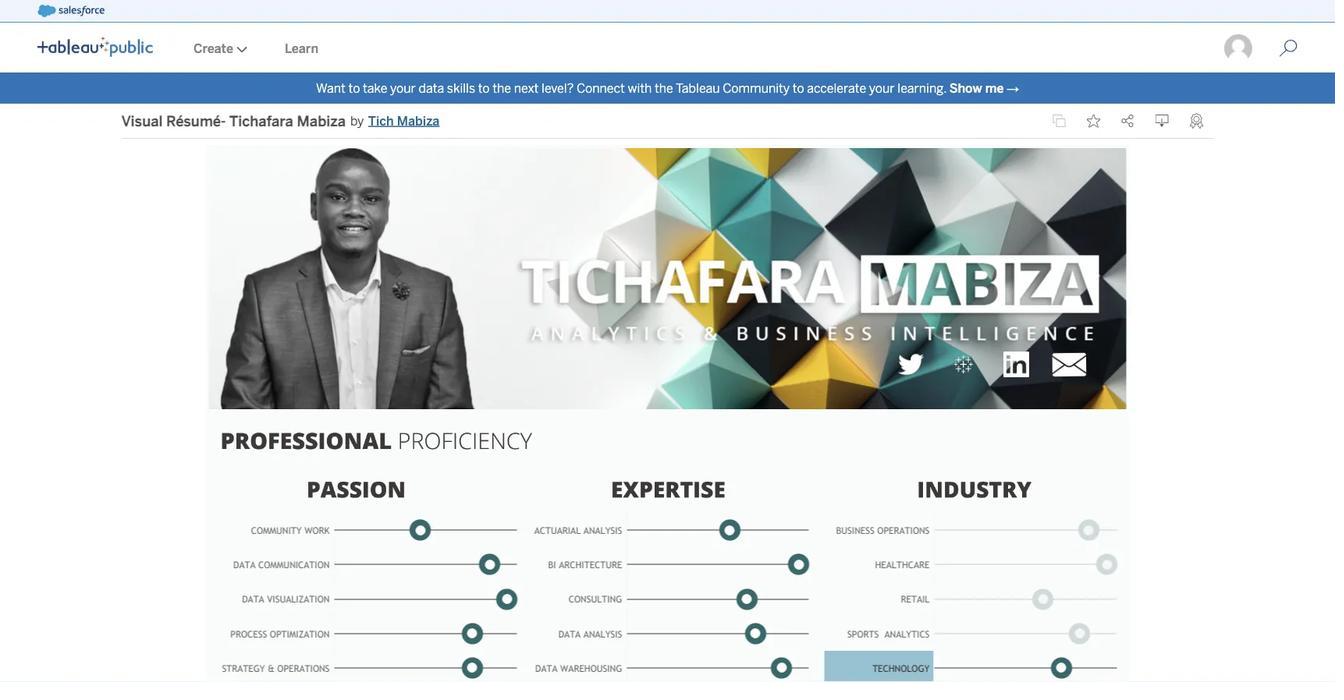Task type: describe. For each thing, give the bounding box(es) containing it.
tableau
[[676, 81, 720, 96]]

accelerate
[[807, 81, 866, 96]]

by
[[350, 114, 364, 128]]

logo image
[[37, 37, 153, 57]]

tara.schultz image
[[1223, 33, 1254, 64]]

favorite button image
[[1087, 114, 1101, 128]]

mabiza inside visual résumé- tichafara mabiza by tich mabiza
[[397, 114, 440, 128]]

learning.
[[898, 81, 947, 96]]

tich
[[368, 114, 394, 128]]

tich mabiza link
[[368, 112, 440, 130]]

visual
[[121, 112, 163, 129]]

go to search image
[[1260, 39, 1316, 58]]

1 the from the left
[[493, 81, 511, 96]]

take
[[363, 81, 387, 96]]

next
[[514, 81, 539, 96]]

connect
[[577, 81, 625, 96]]

data
[[419, 81, 444, 96]]

2 to from the left
[[478, 81, 490, 96]]

create
[[194, 41, 233, 56]]

show me link
[[949, 81, 1004, 96]]

community
[[723, 81, 790, 96]]

level?
[[542, 81, 574, 96]]



Task type: vqa. For each thing, say whether or not it's contained in the screenshot.
Create Dropdown Button at the left of the page
yes



Task type: locate. For each thing, give the bounding box(es) containing it.
→
[[1007, 81, 1019, 96]]

0 horizontal spatial your
[[390, 81, 416, 96]]

1 horizontal spatial mabiza
[[397, 114, 440, 128]]

the
[[493, 81, 511, 96], [655, 81, 673, 96]]

nominate for viz of the day image
[[1190, 113, 1204, 129]]

2 horizontal spatial to
[[793, 81, 804, 96]]

1 horizontal spatial your
[[869, 81, 895, 96]]

0 horizontal spatial to
[[348, 81, 360, 96]]

1 your from the left
[[390, 81, 416, 96]]

me
[[985, 81, 1004, 96]]

to
[[348, 81, 360, 96], [478, 81, 490, 96], [793, 81, 804, 96]]

your left learning.
[[869, 81, 895, 96]]

want to take your data skills to the next level? connect with the tableau community to accelerate your learning. show me →
[[316, 81, 1019, 96]]

tichafara
[[229, 112, 293, 129]]

1 to from the left
[[348, 81, 360, 96]]

create button
[[175, 24, 266, 73]]

to left accelerate
[[793, 81, 804, 96]]

2 the from the left
[[655, 81, 673, 96]]

1 horizontal spatial the
[[655, 81, 673, 96]]

visual résumé- tichafara mabiza by tich mabiza
[[121, 112, 440, 129]]

the left next
[[493, 81, 511, 96]]

mabiza
[[297, 112, 346, 129], [397, 114, 440, 128]]

to right skills
[[478, 81, 490, 96]]

learn
[[285, 41, 318, 56]]

1 horizontal spatial to
[[478, 81, 490, 96]]

your
[[390, 81, 416, 96], [869, 81, 895, 96]]

to left take
[[348, 81, 360, 96]]

2 your from the left
[[869, 81, 895, 96]]

want
[[316, 81, 346, 96]]

your right take
[[390, 81, 416, 96]]

mabiza down want at the top
[[297, 112, 346, 129]]

the right with
[[655, 81, 673, 96]]

salesforce logo image
[[37, 5, 104, 17]]

learn link
[[266, 24, 337, 73]]

with
[[628, 81, 652, 96]]

mabiza down data
[[397, 114, 440, 128]]

disabled by author image
[[1052, 114, 1066, 128]]

résumé-
[[166, 112, 226, 129]]

skills
[[447, 81, 475, 96]]

3 to from the left
[[793, 81, 804, 96]]

show
[[949, 81, 982, 96]]

0 horizontal spatial mabiza
[[297, 112, 346, 129]]

0 horizontal spatial the
[[493, 81, 511, 96]]



